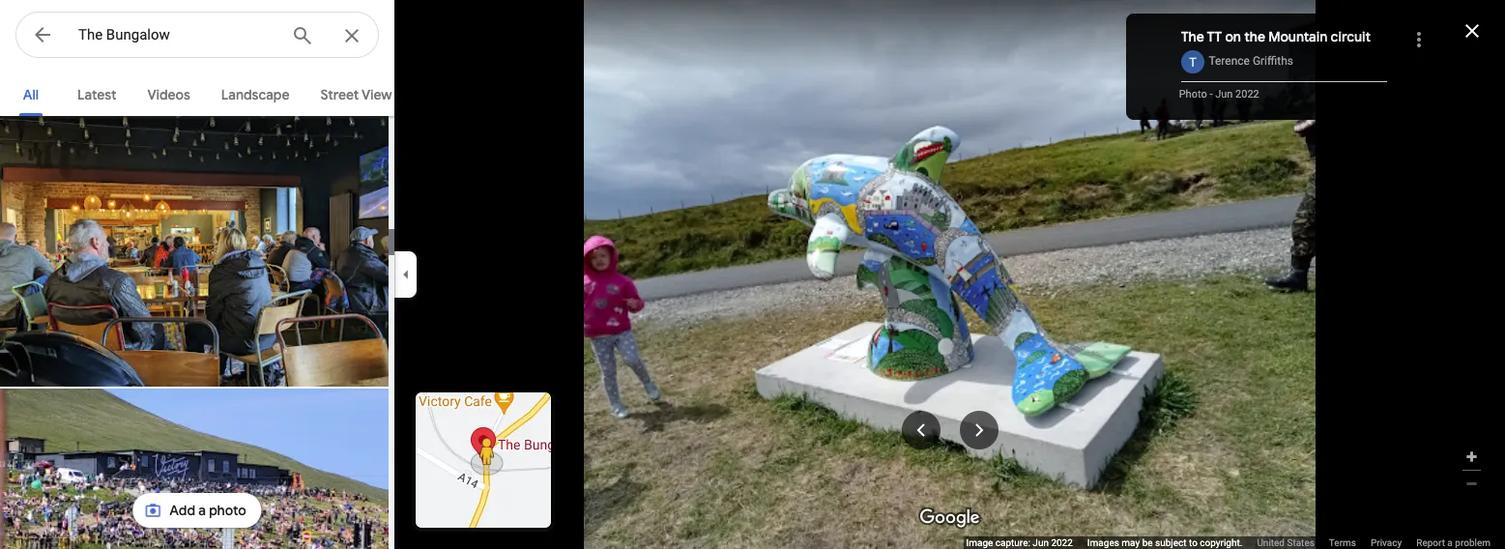 Task type: describe. For each thing, give the bounding box(es) containing it.
images may be subject to copyright.
[[1087, 537, 1242, 548]]

add a photo
[[169, 502, 246, 519]]

add a photo image
[[144, 502, 162, 519]]

zoom out image
[[1464, 477, 1479, 491]]

footer inside the "google maps" element
[[966, 536, 1505, 549]]

images
[[1087, 537, 1119, 548]]

mountain
[[1268, 28, 1328, 45]]

on
[[1225, 28, 1241, 45]]

&
[[395, 86, 404, 103]]

may
[[1122, 537, 1140, 548]]

united
[[1257, 537, 1285, 548]]

interactive map image
[[416, 392, 551, 528]]

terms
[[1329, 537, 1356, 548]]

terence griffiths
[[1209, 54, 1293, 68]]

griffiths
[[1253, 54, 1293, 68]]

a for add
[[198, 502, 206, 519]]

states
[[1287, 537, 1314, 548]]

 button
[[15, 12, 70, 62]]

photos of the bungalow main content
[[0, 70, 451, 549]]

the
[[1244, 28, 1265, 45]]

united states button
[[1257, 536, 1314, 549]]

image capture: jun 2022
[[966, 537, 1073, 548]]

united states
[[1257, 537, 1314, 548]]

 search field
[[15, 12, 394, 62]]

privacy button
[[1371, 536, 1402, 549]]

tab list inside the "google maps" element
[[0, 70, 451, 116]]

image
[[966, 537, 993, 548]]

latest
[[77, 86, 117, 103]]

problem
[[1455, 537, 1491, 548]]

add
[[169, 502, 195, 519]]

the
[[1181, 28, 1204, 45]]

photo 8 image
[[0, 389, 392, 549]]

2022 for photo - jun 2022
[[1235, 88, 1259, 101]]

circuit
[[1331, 28, 1371, 45]]

videos
[[147, 86, 190, 103]]

landscape
[[221, 86, 290, 103]]

the tt on the mountain circuit
[[1181, 28, 1371, 45]]

google maps element
[[0, 0, 1505, 549]]

collapse side panel image
[[395, 264, 417, 285]]

latest button
[[62, 70, 132, 116]]



Task type: vqa. For each thing, say whether or not it's contained in the screenshot.
the Street View & 360° button
yes



Task type: locate. For each thing, give the bounding box(es) containing it.
1 vertical spatial a
[[1447, 537, 1453, 548]]

to
[[1189, 537, 1198, 548]]

photo - jun 2022
[[1179, 88, 1259, 101]]

0 vertical spatial a
[[198, 502, 206, 519]]


[[31, 21, 54, 48]]

0 horizontal spatial 2022
[[1051, 537, 1073, 548]]

footer
[[966, 536, 1505, 549]]

jun inside footer
[[1033, 537, 1049, 548]]

jun right "capture:"
[[1033, 537, 1049, 548]]

a for report
[[1447, 537, 1453, 548]]

tab list
[[0, 70, 451, 116]]

360°
[[407, 86, 436, 103]]

street view & 360°
[[320, 86, 436, 103]]

add a photo button
[[133, 487, 262, 534]]

jun for capture:
[[1033, 537, 1049, 548]]

all button
[[0, 70, 62, 116]]

photo
[[209, 502, 246, 519]]

0 horizontal spatial jun
[[1033, 537, 1049, 548]]

0 vertical spatial 2022
[[1235, 88, 1259, 101]]

tt
[[1207, 28, 1222, 45]]

copyright.
[[1200, 537, 1242, 548]]

videos button
[[132, 70, 206, 116]]

1 horizontal spatial jun
[[1215, 88, 1233, 101]]

0 vertical spatial jun
[[1215, 88, 1233, 101]]

jun right -
[[1215, 88, 1233, 101]]

The Bungalow field
[[15, 12, 379, 59]]

2022 left images
[[1051, 537, 1073, 548]]

1 vertical spatial jun
[[1033, 537, 1049, 548]]

a inside button
[[198, 502, 206, 519]]

footer containing image capture: jun 2022
[[966, 536, 1505, 549]]

view terence griffiths's profile image
[[1181, 50, 1204, 73]]

photo 7 image
[[0, 106, 392, 387]]

zoom in image
[[1464, 449, 1479, 464]]

landscape button
[[206, 70, 305, 116]]

report a problem link
[[1416, 536, 1491, 549]]

a right "add"
[[198, 502, 206, 519]]

0 horizontal spatial a
[[198, 502, 206, 519]]

report
[[1416, 537, 1445, 548]]

terence griffiths link
[[1209, 54, 1293, 68]]

jun
[[1215, 88, 1233, 101], [1033, 537, 1049, 548]]

a right report
[[1447, 537, 1453, 548]]

subject
[[1155, 537, 1187, 548]]

jun for -
[[1215, 88, 1233, 101]]

report a problem
[[1416, 537, 1491, 548]]

-
[[1210, 88, 1213, 101]]

1 horizontal spatial a
[[1447, 537, 1453, 548]]

terms button
[[1329, 536, 1356, 549]]

tab list containing all
[[0, 70, 451, 116]]

2022 for image capture: jun 2022
[[1051, 537, 1073, 548]]

a inside footer
[[1447, 537, 1453, 548]]

all
[[23, 86, 39, 103]]

1 horizontal spatial 2022
[[1235, 88, 1259, 101]]

view
[[362, 86, 392, 103]]

street view & 360° button
[[305, 70, 451, 116]]

photo
[[1179, 88, 1207, 101]]

privacy
[[1371, 537, 1402, 548]]

none field inside the bungalow field
[[78, 23, 275, 46]]

1 vertical spatial 2022
[[1051, 537, 1073, 548]]

2022
[[1235, 88, 1259, 101], [1051, 537, 1073, 548]]

capture:
[[995, 537, 1030, 548]]

None field
[[78, 23, 275, 46]]

a
[[198, 502, 206, 519], [1447, 537, 1453, 548]]

be
[[1142, 537, 1153, 548]]

terence
[[1209, 54, 1250, 68]]

street
[[320, 86, 359, 103]]

2022 down terence griffiths
[[1235, 88, 1259, 101]]



